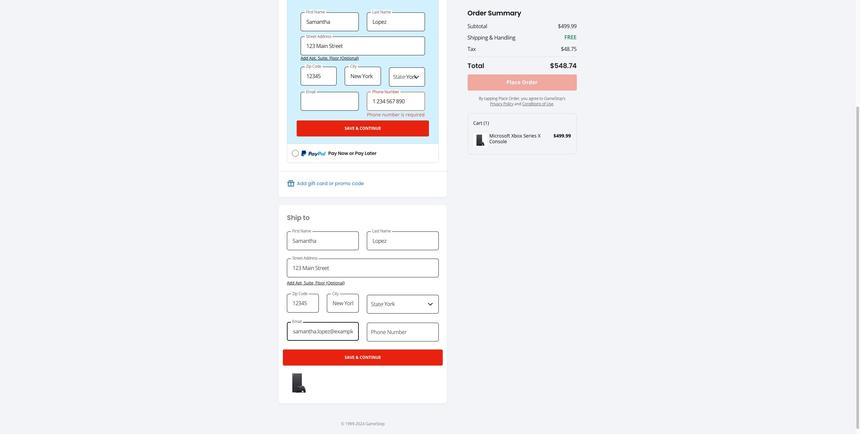 Task type: locate. For each thing, give the bounding box(es) containing it.
None text field
[[301, 67, 337, 86], [345, 67, 381, 86], [287, 232, 359, 251], [287, 259, 439, 278], [301, 67, 337, 86], [345, 67, 381, 86], [287, 232, 359, 251], [287, 259, 439, 278]]

gift card image
[[287, 180, 295, 188]]

None email field
[[301, 92, 359, 111], [287, 323, 359, 341], [301, 92, 359, 111], [287, 323, 359, 341]]

None telephone field
[[367, 323, 439, 342]]

tab list
[[287, 0, 439, 163]]

None telephone field
[[367, 92, 425, 111]]

None text field
[[301, 12, 359, 31], [367, 12, 425, 31], [301, 37, 425, 56], [367, 232, 439, 251], [287, 295, 319, 313], [327, 295, 359, 313], [301, 12, 359, 31], [367, 12, 425, 31], [301, 37, 425, 56], [367, 232, 439, 251], [287, 295, 319, 313], [327, 295, 359, 313]]



Task type: describe. For each thing, give the bounding box(es) containing it.
microsoft xbox series x console image
[[473, 133, 488, 148]]

microsoft xbox series x console image
[[287, 372, 311, 396]]



Task type: vqa. For each thing, say whether or not it's contained in the screenshot.
tab list
yes



